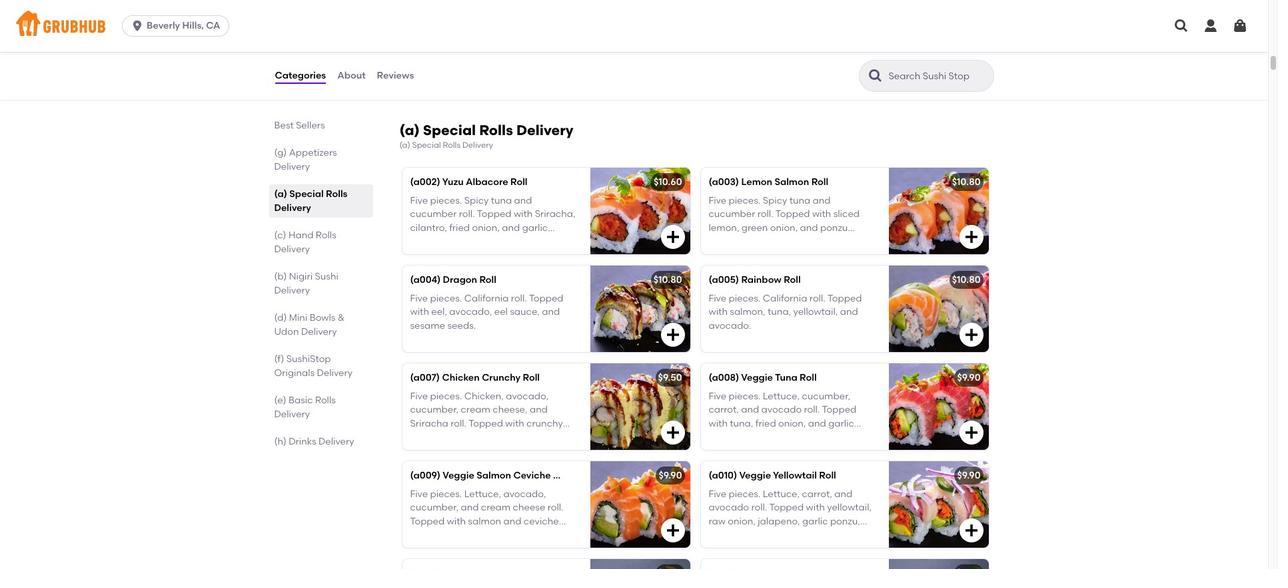 Task type: locate. For each thing, give the bounding box(es) containing it.
five for five pieces. spicy tuna and cucumber roll. topped with sliced lemon, green onion, and ponzu sauce.
[[709, 195, 727, 207]]

0 vertical spatial special
[[423, 122, 476, 139]]

cream
[[461, 405, 491, 416], [481, 503, 511, 514]]

cucumber, inside five pieces. lettuce, avocado, cucumber, and cream cheese roll. topped with salmon and ceviche sauce.
[[410, 503, 459, 514]]

five for five pieces. chicken, avocado, cucumber, cream cheese, and sriracha roll. topped with crunchy flakes and teriyaki sauce
[[410, 391, 428, 403]]

2 horizontal spatial garlic
[[829, 418, 854, 430]]

california for avocado,
[[464, 293, 509, 305]]

carrot, down the (a008)
[[709, 405, 739, 416]]

delivery inside "(d) mini bowls & udon delivery"
[[301, 327, 337, 338]]

spicy for albacore
[[464, 195, 489, 207]]

roll. inside five pieces. spicy tuna and cucumber roll. topped with sliced lemon, green onion, and ponzu sauce.
[[758, 209, 774, 220]]

cream inside five pieces. lettuce, avocado, cucumber, and cream cheese roll. topped with salmon and ceviche sauce.
[[481, 503, 511, 514]]

five
[[410, 195, 428, 207], [709, 195, 727, 207], [410, 293, 428, 305], [709, 293, 727, 305], [410, 391, 428, 403], [709, 391, 727, 403], [410, 489, 428, 501], [709, 489, 727, 501]]

with inside five pieces. spicy tuna and cucumber roll. topped with sliced lemon, green onion, and ponzu sauce.
[[812, 209, 831, 220]]

lettuce, inside five pieces. lettuce, avocado, cucumber, and cream cheese roll. topped with salmon and ceviche sauce.
[[464, 489, 501, 501]]

fried inside "five pieces. lettuce, cucumber, carrot, and avocado roll. topped with tuna, fried onion, and garlic ponzu."
[[756, 418, 776, 430]]

fried down (a008) veggie tuna roll
[[756, 418, 776, 430]]

pieces. inside five pieces. chicken, avocado, cucumber, cream cheese, and sriracha roll. topped with crunchy flakes and teriyaki sauce
[[430, 391, 462, 403]]

0 horizontal spatial cucumber
[[410, 209, 457, 220]]

and
[[514, 195, 532, 207], [813, 195, 831, 207], [502, 222, 520, 234], [800, 222, 818, 234], [542, 307, 560, 318], [840, 307, 858, 318], [530, 405, 548, 416], [741, 405, 759, 416], [808, 418, 826, 430], [439, 432, 457, 443], [835, 489, 853, 501], [461, 503, 479, 514], [504, 516, 522, 528], [709, 530, 727, 541]]

pieces. inside "five pieces. lettuce, cucumber, carrot, and avocado roll. topped with tuna, fried onion, and garlic ponzu."
[[729, 391, 761, 403]]

pieces. down (a010)
[[729, 489, 761, 501]]

five inside five pieces. chicken, avocado, cucumber, cream cheese, and sriracha roll. topped with crunchy flakes and teriyaki sauce
[[410, 391, 428, 403]]

ponzu. up (a010)
[[709, 432, 739, 443]]

five pieces. spicy tuna and cucumber roll. topped with sliced lemon, green onion, and ponzu sauce.
[[709, 195, 860, 247]]

tuna, down the (a008)
[[730, 418, 753, 430]]

ponzu. down cilantro,
[[410, 236, 440, 247]]

pieces. inside five pieces. spicy tuna and cucumber roll. topped with sliced lemon, green onion, and ponzu sauce.
[[729, 195, 761, 207]]

salmon left ceviche
[[477, 470, 511, 482]]

onion, inside five pieces. spicy tuna and cucumber roll. topped with sliced lemon, green onion, and ponzu sauce.
[[770, 222, 798, 234]]

pieces. inside five pieces. lettuce, carrot, and avocado roll. topped with yellowtail, raw onion, jalapeno, garlic ponzu, and sriracha.
[[729, 489, 761, 501]]

$9.50
[[658, 372, 682, 384]]

$10.80 for five pieces. california roll. topped with salmon, tuna, yellowtail, and avocado.
[[952, 274, 981, 286]]

crab
[[483, 36, 506, 47]]

1 vertical spatial cream
[[481, 503, 511, 514]]

and inside five pieces. california roll. topped with salmon, tuna, yellowtail, and avocado.
[[840, 307, 858, 318]]

(a002) yuzu albacore roll image
[[590, 168, 690, 254]]

special inside (a) special rolls delivery
[[290, 189, 324, 200]]

$10.80 for five pieces. california roll. topped with eel, avocado, eel sauce, and sesame seeds.
[[654, 274, 682, 286]]

pieces.
[[430, 195, 462, 207], [729, 195, 761, 207], [430, 293, 462, 305], [729, 293, 761, 305], [430, 391, 462, 403], [729, 391, 761, 403], [430, 489, 462, 501], [729, 489, 761, 501]]

(a004) dragon roll image
[[590, 266, 690, 352]]

2 vertical spatial garlic
[[802, 516, 828, 528]]

spicy
[[464, 195, 489, 207], [763, 195, 787, 207]]

soft
[[439, 36, 457, 47]]

crunchy
[[527, 418, 563, 430]]

0 horizontal spatial avocado
[[709, 503, 749, 514]]

2 vertical spatial avocado,
[[504, 489, 546, 501]]

fried for avocado
[[756, 418, 776, 430]]

lettuce, down the tuna
[[763, 391, 800, 403]]

salmon for spicy
[[775, 176, 809, 188]]

with inside five pieces. california roll. topped with salmon, tuna, yellowtail, and avocado.
[[709, 307, 728, 318]]

pieces. inside five pieces. spicy tuna and cucumber roll. topped with sriracha, cilantro, fried onion, and garlic ponzu.
[[430, 195, 462, 207]]

svg image for five pieces. chicken, avocado, cucumber, cream cheese, and sriracha roll. topped with crunchy flakes and teriyaki sauce
[[665, 425, 681, 441]]

tuna down albacore
[[491, 195, 512, 207]]

(a009) veggie salmon ceviche roll image
[[590, 462, 690, 548]]

pieces. up salmon,
[[729, 293, 761, 305]]

2 vertical spatial special
[[290, 189, 324, 200]]

five inside "five pieces. lettuce, cucumber, carrot, and avocado roll. topped with tuna, fried onion, and garlic ponzu."
[[709, 391, 727, 403]]

ca
[[206, 20, 220, 31]]

svg image
[[1174, 18, 1190, 34], [1203, 18, 1219, 34], [1232, 18, 1248, 34], [964, 229, 980, 245], [665, 327, 681, 343], [665, 523, 681, 539]]

(a005) rainbow roll image
[[889, 266, 989, 352]]

0 horizontal spatial tuna
[[491, 195, 512, 207]]

five down (a002)
[[410, 195, 428, 207]]

fried
[[449, 222, 470, 234], [756, 418, 776, 430]]

tuna down '(a003) lemon salmon roll'
[[790, 195, 811, 207]]

Search Sushi Stop search field
[[888, 70, 990, 83]]

carrot, inside "five pieces. lettuce, cucumber, carrot, and avocado roll. topped with tuna, fried onion, and garlic ponzu."
[[709, 405, 739, 416]]

0 horizontal spatial carrot,
[[709, 405, 739, 416]]

lettuce, inside "five pieces. lettuce, cucumber, carrot, and avocado roll. topped with tuna, fried onion, and garlic ponzu."
[[763, 391, 800, 403]]

1 vertical spatial ponzu.
[[709, 432, 739, 443]]

(g215) soft shell crab button
[[402, 8, 690, 95]]

avocado
[[762, 405, 802, 416], [709, 503, 749, 514]]

sauce.
[[709, 236, 739, 247], [410, 530, 440, 541]]

best
[[274, 120, 294, 131]]

albacore
[[466, 176, 508, 188]]

with left the salmon
[[447, 516, 466, 528]]

veggie left the tuna
[[741, 372, 773, 384]]

spicy inside five pieces. spicy tuna and cucumber roll. topped with sliced lemon, green onion, and ponzu sauce.
[[763, 195, 787, 207]]

0 vertical spatial avocado,
[[449, 307, 492, 318]]

cucumber, down (a008) veggie tuna roll
[[802, 391, 851, 403]]

spicy down '(a003) lemon salmon roll'
[[763, 195, 787, 207]]

avocado, inside five pieces. lettuce, avocado, cucumber, and cream cheese roll. topped with salmon and ceviche sauce.
[[504, 489, 546, 501]]

sriracha,
[[535, 209, 576, 220]]

(a) for (a) special rolls delivery
[[274, 189, 287, 200]]

1 horizontal spatial spicy
[[763, 195, 787, 207]]

ponzu. inside "five pieces. lettuce, cucumber, carrot, and avocado roll. topped with tuna, fried onion, and garlic ponzu."
[[709, 432, 739, 443]]

cucumber inside five pieces. spicy tuna and cucumber roll. topped with sriracha, cilantro, fried onion, and garlic ponzu.
[[410, 209, 457, 220]]

roll right dragon
[[480, 274, 497, 286]]

cucumber inside five pieces. spicy tuna and cucumber roll. topped with sliced lemon, green onion, and ponzu sauce.
[[709, 209, 755, 220]]

0 horizontal spatial sauce.
[[410, 530, 440, 541]]

special up yuzu
[[423, 122, 476, 139]]

pieces. inside the five pieces. california roll. topped with eel, avocado, eel sauce, and sesame seeds.
[[430, 293, 462, 305]]

pieces. down chicken
[[430, 391, 462, 403]]

1 horizontal spatial salmon
[[775, 176, 809, 188]]

0 vertical spatial cucumber,
[[802, 391, 851, 403]]

nigiri
[[289, 271, 313, 283]]

avocado,
[[449, 307, 492, 318], [506, 391, 549, 403], [504, 489, 546, 501]]

(a003) lemon salmon roll image
[[889, 168, 989, 254]]

(f)
[[274, 354, 284, 365]]

bowls
[[310, 313, 336, 324]]

garlic
[[522, 222, 548, 234], [829, 418, 854, 430], [802, 516, 828, 528]]

spicy inside five pieces. spicy tuna and cucumber roll. topped with sriracha, cilantro, fried onion, and garlic ponzu.
[[464, 195, 489, 207]]

onion, down the tuna
[[779, 418, 806, 430]]

rolls down (g) appetizers delivery
[[326, 189, 348, 200]]

with inside five pieces. lettuce, avocado, cucumber, and cream cheese roll. topped with salmon and ceviche sauce.
[[447, 516, 466, 528]]

garlic inside five pieces. spicy tuna and cucumber roll. topped with sriracha, cilantro, fried onion, and garlic ponzu.
[[522, 222, 548, 234]]

carrot, down yellowtail
[[802, 489, 832, 501]]

teriyaki
[[459, 432, 492, 443]]

cucumber, for $9.50
[[410, 405, 459, 416]]

rolls inside (c) hand rolls delivery
[[316, 230, 336, 241]]

onion, inside five pieces. spicy tuna and cucumber roll. topped with sriracha, cilantro, fried onion, and garlic ponzu.
[[472, 222, 500, 234]]

avocado up raw
[[709, 503, 749, 514]]

tuna for salmon
[[790, 195, 811, 207]]

special up (a002)
[[412, 141, 441, 150]]

sauce. down lemon,
[[709, 236, 739, 247]]

1 california from the left
[[464, 293, 509, 305]]

ponzu. inside five pieces. spicy tuna and cucumber roll. topped with sriracha, cilantro, fried onion, and garlic ponzu.
[[410, 236, 440, 247]]

1 horizontal spatial tuna
[[790, 195, 811, 207]]

pieces. down (a009)
[[430, 489, 462, 501]]

veggie right (a009)
[[443, 470, 474, 482]]

$9.90
[[957, 372, 981, 384], [659, 470, 682, 482], [957, 470, 981, 482]]

rolls for (c) hand rolls delivery
[[316, 230, 336, 241]]

1 vertical spatial fried
[[756, 418, 776, 430]]

svg image for five pieces. lettuce, cucumber, carrot, and avocado roll. topped with tuna, fried onion, and garlic ponzu.
[[964, 425, 980, 441]]

roll right albacore
[[511, 176, 528, 188]]

five inside five pieces. spicy tuna and cucumber roll. topped with sliced lemon, green onion, and ponzu sauce.
[[709, 195, 727, 207]]

sauce. inside five pieces. lettuce, avocado, cucumber, and cream cheese roll. topped with salmon and ceviche sauce.
[[410, 530, 440, 541]]

roll. inside five pieces. california roll. topped with salmon, tuna, yellowtail, and avocado.
[[810, 293, 826, 305]]

rolls right basic
[[315, 395, 336, 407]]

avocado, inside five pieces. chicken, avocado, cucumber, cream cheese, and sriracha roll. topped with crunchy flakes and teriyaki sauce
[[506, 391, 549, 403]]

cream down chicken, at bottom left
[[461, 405, 491, 416]]

about
[[337, 70, 366, 81]]

(a) inside (a) special rolls delivery
[[274, 189, 287, 200]]

0 vertical spatial carrot,
[[709, 405, 739, 416]]

pieces. down yuzu
[[430, 195, 462, 207]]

lettuce, down (a010) veggie yellowtail roll
[[763, 489, 800, 501]]

five down (a009)
[[410, 489, 428, 501]]

onion, right green
[[770, 222, 798, 234]]

(g215) soft shell crab
[[410, 36, 506, 47]]

tuna for albacore
[[491, 195, 512, 207]]

(a008) veggie tuna roll image
[[889, 364, 989, 450]]

california up eel
[[464, 293, 509, 305]]

1 vertical spatial tuna,
[[730, 418, 753, 430]]

1 vertical spatial carrot,
[[802, 489, 832, 501]]

1 vertical spatial sauce.
[[410, 530, 440, 541]]

$9.90 for five pieces. lettuce, carrot, and avocado roll. topped with yellowtail, raw onion, jalapeno, garlic ponzu, and sriracha.
[[957, 470, 981, 482]]

with up the ponzu
[[812, 209, 831, 220]]

onion, down albacore
[[472, 222, 500, 234]]

2 california from the left
[[763, 293, 808, 305]]

svg image for five pieces. lettuce, carrot, and avocado roll. topped with yellowtail, raw onion, jalapeno, garlic ponzu, and sriracha.
[[964, 523, 980, 539]]

svg image for five pieces. california roll. topped with salmon, tuna, yellowtail, and avocado.
[[964, 327, 980, 343]]

topped inside five pieces. california roll. topped with salmon, tuna, yellowtail, and avocado.
[[828, 293, 862, 305]]

rolls right hand
[[316, 230, 336, 241]]

0 horizontal spatial california
[[464, 293, 509, 305]]

categories
[[275, 70, 326, 81]]

five down the (a008)
[[709, 391, 727, 403]]

five inside five pieces. california roll. topped with salmon, tuna, yellowtail, and avocado.
[[709, 293, 727, 305]]

with left sriracha,
[[514, 209, 533, 220]]

1 tuna from the left
[[491, 195, 512, 207]]

tuna, inside "five pieces. lettuce, cucumber, carrot, and avocado roll. topped with tuna, fried onion, and garlic ponzu."
[[730, 418, 753, 430]]

(c) hand rolls delivery
[[274, 230, 336, 255]]

special
[[423, 122, 476, 139], [412, 141, 441, 150], [290, 189, 324, 200]]

lettuce, inside five pieces. lettuce, carrot, and avocado roll. topped with yellowtail, raw onion, jalapeno, garlic ponzu, and sriracha.
[[763, 489, 800, 501]]

$9.90 for five pieces. lettuce, cucumber, carrot, and avocado roll. topped with tuna, fried onion, and garlic ponzu.
[[957, 372, 981, 384]]

carrot,
[[709, 405, 739, 416], [802, 489, 832, 501]]

1 vertical spatial avocado
[[709, 503, 749, 514]]

onion, up sriracha. at the bottom
[[728, 516, 756, 528]]

sauce. down (a009)
[[410, 530, 440, 541]]

with inside five pieces. lettuce, carrot, and avocado roll. topped with yellowtail, raw onion, jalapeno, garlic ponzu, and sriracha.
[[806, 503, 825, 514]]

special for (a) special rolls delivery (a) special rolls delivery
[[423, 122, 476, 139]]

roll up the ponzu
[[812, 176, 829, 188]]

2 spicy from the left
[[763, 195, 787, 207]]

delivery
[[516, 122, 574, 139], [463, 141, 493, 150], [274, 161, 310, 173], [274, 203, 311, 214], [274, 244, 310, 255], [274, 285, 310, 297], [301, 327, 337, 338], [317, 368, 353, 379], [274, 409, 310, 421], [319, 437, 354, 448]]

0 horizontal spatial tuna,
[[730, 418, 753, 430]]

special down (g) appetizers delivery
[[290, 189, 324, 200]]

0 vertical spatial yellowtail,
[[794, 307, 838, 318]]

pieces. for (a007)
[[430, 391, 462, 403]]

with down yellowtail
[[806, 503, 825, 514]]

special for (a) special rolls delivery
[[290, 189, 324, 200]]

roll right rainbow
[[784, 274, 801, 286]]

(a009) veggie salmon ceviche roll
[[410, 470, 570, 482]]

categories button
[[274, 52, 327, 100]]

onion, for tuna,
[[779, 418, 806, 430]]

delivery inside (g) appetizers delivery
[[274, 161, 310, 173]]

(a003)
[[709, 176, 739, 188]]

roll. inside "five pieces. lettuce, cucumber, carrot, and avocado roll. topped with tuna, fried onion, and garlic ponzu."
[[804, 405, 820, 416]]

1 vertical spatial cucumber,
[[410, 405, 459, 416]]

cucumber, inside five pieces. chicken, avocado, cucumber, cream cheese, and sriracha roll. topped with crunchy flakes and teriyaki sauce
[[410, 405, 459, 416]]

five for five pieces. lettuce, cucumber, carrot, and avocado roll. topped with tuna, fried onion, and garlic ponzu.
[[709, 391, 727, 403]]

svg image
[[131, 19, 144, 33], [665, 229, 681, 245], [964, 327, 980, 343], [665, 425, 681, 441], [964, 425, 980, 441], [964, 523, 980, 539]]

best sellers
[[274, 120, 325, 131]]

pieces. inside five pieces. california roll. topped with salmon, tuna, yellowtail, and avocado.
[[729, 293, 761, 305]]

tuna, right salmon,
[[768, 307, 791, 318]]

onion, inside "five pieces. lettuce, cucumber, carrot, and avocado roll. topped with tuna, fried onion, and garlic ponzu."
[[779, 418, 806, 430]]

rolls for (e) basic rolls delivery
[[315, 395, 336, 407]]

onion, for cilantro,
[[472, 222, 500, 234]]

tuna, inside five pieces. california roll. topped with salmon, tuna, yellowtail, and avocado.
[[768, 307, 791, 318]]

0 vertical spatial cream
[[461, 405, 491, 416]]

1 horizontal spatial avocado
[[762, 405, 802, 416]]

five inside five pieces. lettuce, avocado, cucumber, and cream cheese roll. topped with salmon and ceviche sauce.
[[410, 489, 428, 501]]

pieces. for (a005)
[[729, 293, 761, 305]]

pieces. for (a008)
[[729, 391, 761, 403]]

1 cucumber from the left
[[410, 209, 457, 220]]

0 vertical spatial avocado
[[762, 405, 802, 416]]

fried right cilantro,
[[449, 222, 470, 234]]

roll right the tuna
[[800, 372, 817, 384]]

rolls up albacore
[[479, 122, 513, 139]]

1 spicy from the left
[[464, 195, 489, 207]]

with up "sesame"
[[410, 307, 429, 318]]

ceviche
[[524, 516, 559, 528]]

1 horizontal spatial california
[[763, 293, 808, 305]]

$9.90 for five pieces. lettuce, avocado, cucumber, and cream cheese roll. topped with salmon and ceviche sauce.
[[659, 470, 682, 482]]

california inside five pieces. california roll. topped with salmon, tuna, yellowtail, and avocado.
[[763, 293, 808, 305]]

(g215) soft shell crab image
[[590, 8, 690, 95]]

(a) for (a) special rolls delivery (a) special rolls delivery
[[400, 122, 420, 139]]

avocado down the tuna
[[762, 405, 802, 416]]

cilantro,
[[410, 222, 447, 234]]

rolls inside "(e) basic rolls delivery"
[[315, 395, 336, 407]]

0 vertical spatial tuna,
[[768, 307, 791, 318]]

pieces. inside five pieces. lettuce, avocado, cucumber, and cream cheese roll. topped with salmon and ceviche sauce.
[[430, 489, 462, 501]]

1 horizontal spatial tuna,
[[768, 307, 791, 318]]

avocado, up seeds.
[[449, 307, 492, 318]]

salmon right lemon
[[775, 176, 809, 188]]

0 vertical spatial (a)
[[400, 122, 420, 139]]

five pieces. lettuce, carrot, and avocado roll. topped with yellowtail, raw onion, jalapeno, garlic ponzu, and sriracha.
[[709, 489, 872, 541]]

five for five pieces. california roll. topped with eel, avocado, eel sauce, and sesame seeds.
[[410, 293, 428, 305]]

spicy down '(a002) yuzu albacore roll'
[[464, 195, 489, 207]]

1 horizontal spatial sauce.
[[709, 236, 739, 247]]

1 vertical spatial avocado,
[[506, 391, 549, 403]]

five inside five pieces. spicy tuna and cucumber roll. topped with sriracha, cilantro, fried onion, and garlic ponzu.
[[410, 195, 428, 207]]

sriracha
[[410, 418, 448, 430]]

five pieces. california roll. topped with salmon, tuna, yellowtail, and avocado.
[[709, 293, 862, 332]]

1 horizontal spatial ponzu.
[[709, 432, 739, 443]]

veggie for tuna
[[741, 372, 773, 384]]

1 horizontal spatial fried
[[756, 418, 776, 430]]

2 tuna from the left
[[790, 195, 811, 207]]

avocado, up cheese
[[504, 489, 546, 501]]

roll. inside the five pieces. california roll. topped with eel, avocado, eel sauce, and sesame seeds.
[[511, 293, 527, 305]]

cucumber, up sriracha
[[410, 405, 459, 416]]

lettuce,
[[763, 391, 800, 403], [464, 489, 501, 501], [763, 489, 800, 501]]

green
[[742, 222, 768, 234]]

(d) mini bowls & udon delivery
[[274, 313, 345, 338]]

five down the (a005)
[[709, 293, 727, 305]]

california inside the five pieces. california roll. topped with eel, avocado, eel sauce, and sesame seeds.
[[464, 293, 509, 305]]

(a)
[[400, 122, 420, 139], [400, 141, 410, 150], [274, 189, 287, 200]]

garlic inside five pieces. lettuce, carrot, and avocado roll. topped with yellowtail, raw onion, jalapeno, garlic ponzu, and sriracha.
[[802, 516, 828, 528]]

lettuce, down the (a009) veggie salmon ceviche roll
[[464, 489, 501, 501]]

pieces. down (a008) veggie tuna roll
[[729, 391, 761, 403]]

0 vertical spatial garlic
[[522, 222, 548, 234]]

(a010) veggie yellowtail roll image
[[889, 462, 989, 548]]

seeds.
[[448, 320, 476, 332]]

garlic inside "five pieces. lettuce, cucumber, carrot, and avocado roll. topped with tuna, fried onion, and garlic ponzu."
[[829, 418, 854, 430]]

cucumber, inside "five pieces. lettuce, cucumber, carrot, and avocado roll. topped with tuna, fried onion, and garlic ponzu."
[[802, 391, 851, 403]]

with down the (a008)
[[709, 418, 728, 430]]

roll right crunchy
[[523, 372, 540, 384]]

(a202) aburi shimesaba roll image
[[889, 560, 989, 570]]

five down (a007)
[[410, 391, 428, 403]]

tuna inside five pieces. spicy tuna and cucumber roll. topped with sliced lemon, green onion, and ponzu sauce.
[[790, 195, 811, 207]]

with down cheese,
[[505, 418, 524, 430]]

(a004)
[[410, 274, 441, 286]]

five inside the five pieces. california roll. topped with eel, avocado, eel sauce, and sesame seeds.
[[410, 293, 428, 305]]

salmon for lettuce,
[[477, 470, 511, 482]]

ceviche
[[514, 470, 551, 482]]

veggie right (a010)
[[739, 470, 771, 482]]

veggie
[[741, 372, 773, 384], [443, 470, 474, 482], [739, 470, 771, 482]]

0 horizontal spatial salmon
[[477, 470, 511, 482]]

tuna,
[[768, 307, 791, 318], [730, 418, 753, 430]]

lettuce, for yellowtail
[[763, 489, 800, 501]]

1 vertical spatial (a)
[[400, 141, 410, 150]]

five down (a003)
[[709, 195, 727, 207]]

five down (a010)
[[709, 489, 727, 501]]

2 cucumber from the left
[[709, 209, 755, 220]]

cucumber, down (a009)
[[410, 503, 459, 514]]

0 vertical spatial salmon
[[775, 176, 809, 188]]

0 horizontal spatial garlic
[[522, 222, 548, 234]]

tuna
[[775, 372, 798, 384]]

pieces. up "eel,"
[[430, 293, 462, 305]]

tuna inside five pieces. spicy tuna and cucumber roll. topped with sriracha, cilantro, fried onion, and garlic ponzu.
[[491, 195, 512, 207]]

california down rainbow
[[763, 293, 808, 305]]

(a002)
[[410, 176, 440, 188]]

0 vertical spatial ponzu.
[[410, 236, 440, 247]]

avocado inside "five pieces. lettuce, cucumber, carrot, and avocado roll. topped with tuna, fried onion, and garlic ponzu."
[[762, 405, 802, 416]]

(e)
[[274, 395, 286, 407]]

2 vertical spatial (a)
[[274, 189, 287, 200]]

0 vertical spatial sauce.
[[709, 236, 739, 247]]

cucumber up cilantro,
[[410, 209, 457, 220]]

ponzu. for tuna,
[[709, 432, 739, 443]]

1 vertical spatial garlic
[[829, 418, 854, 430]]

garlic for topped
[[829, 418, 854, 430]]

rolls inside (a) special rolls delivery
[[326, 189, 348, 200]]

1 horizontal spatial garlic
[[802, 516, 828, 528]]

roll
[[511, 176, 528, 188], [812, 176, 829, 188], [480, 274, 497, 286], [784, 274, 801, 286], [523, 372, 540, 384], [800, 372, 817, 384], [553, 470, 570, 482], [819, 470, 836, 482]]

cucumber up lemon,
[[709, 209, 755, 220]]

rolls
[[479, 122, 513, 139], [443, 141, 461, 150], [326, 189, 348, 200], [316, 230, 336, 241], [315, 395, 336, 407]]

1 vertical spatial salmon
[[477, 470, 511, 482]]

eel
[[494, 307, 508, 318]]

$10.80
[[952, 176, 981, 188], [654, 274, 682, 286], [952, 274, 981, 286]]

delivery inside (b) nigiri sushi delivery
[[274, 285, 310, 297]]

delivery inside (a) special rolls delivery
[[274, 203, 311, 214]]

avocado, for salmon
[[504, 489, 546, 501]]

2 vertical spatial cucumber,
[[410, 503, 459, 514]]

1 horizontal spatial cucumber
[[709, 209, 755, 220]]

0 vertical spatial fried
[[449, 222, 470, 234]]

five down (a004)
[[410, 293, 428, 305]]

salmon,
[[730, 307, 766, 318]]

pieces. for (a010)
[[729, 489, 761, 501]]

1 horizontal spatial carrot,
[[802, 489, 832, 501]]

fried inside five pieces. spicy tuna and cucumber roll. topped with sriracha, cilantro, fried onion, and garlic ponzu.
[[449, 222, 470, 234]]

(a) special rolls delivery
[[274, 189, 348, 214]]

fried for roll.
[[449, 222, 470, 234]]

with up avocado.
[[709, 307, 728, 318]]

five inside five pieces. lettuce, carrot, and avocado roll. topped with yellowtail, raw onion, jalapeno, garlic ponzu, and sriracha.
[[709, 489, 727, 501]]

0 horizontal spatial fried
[[449, 222, 470, 234]]

0 horizontal spatial spicy
[[464, 195, 489, 207]]

cream up the salmon
[[481, 503, 511, 514]]

pieces. for (a003)
[[729, 195, 761, 207]]

0 horizontal spatial ponzu.
[[410, 236, 440, 247]]

beverly
[[147, 20, 180, 31]]

pieces. down lemon
[[729, 195, 761, 207]]

avocado, up cheese,
[[506, 391, 549, 403]]

onion,
[[472, 222, 500, 234], [770, 222, 798, 234], [779, 418, 806, 430], [728, 516, 756, 528]]

1 vertical spatial yellowtail,
[[827, 503, 872, 514]]



Task type: vqa. For each thing, say whether or not it's contained in the screenshot.
Special in the (a) Special Rolls Delivery
yes



Task type: describe. For each thing, give the bounding box(es) containing it.
chicken
[[442, 372, 480, 384]]

yellowtail, inside five pieces. california roll. topped with salmon, tuna, yellowtail, and avocado.
[[794, 307, 838, 318]]

main navigation navigation
[[0, 0, 1268, 52]]

cucumber for lemon,
[[709, 209, 755, 220]]

veggie for yellowtail
[[739, 470, 771, 482]]

flakes
[[410, 432, 436, 443]]

sliced
[[834, 209, 860, 220]]

(a003) lemon salmon roll
[[709, 176, 829, 188]]

about button
[[337, 52, 366, 100]]

chicken,
[[464, 391, 504, 403]]

topped inside five pieces. spicy tuna and cucumber roll. topped with sliced lemon, green onion, and ponzu sauce.
[[776, 209, 810, 220]]

roll. inside five pieces. chicken, avocado, cucumber, cream cheese, and sriracha roll. topped with crunchy flakes and teriyaki sauce
[[451, 418, 467, 430]]

(a008)
[[709, 372, 739, 384]]

roll. inside five pieces. lettuce, carrot, and avocado roll. topped with yellowtail, raw onion, jalapeno, garlic ponzu, and sriracha.
[[751, 503, 767, 514]]

(a005)
[[709, 274, 739, 286]]

(a004) dragon roll
[[410, 274, 497, 286]]

(a008) veggie tuna roll
[[709, 372, 817, 384]]

california for tuna,
[[763, 293, 808, 305]]

onion, for lemon,
[[770, 222, 798, 234]]

(b) nigiri sushi delivery
[[274, 271, 339, 297]]

delivery inside "(e) basic rolls delivery"
[[274, 409, 310, 421]]

(a002) yuzu albacore roll
[[410, 176, 528, 188]]

drinks
[[289, 437, 316, 448]]

avocado, inside the five pieces. california roll. topped with eel, avocado, eel sauce, and sesame seeds.
[[449, 307, 492, 318]]

crunchy
[[482, 372, 521, 384]]

(d)
[[274, 313, 287, 324]]

with inside the five pieces. california roll. topped with eel, avocado, eel sauce, and sesame seeds.
[[410, 307, 429, 318]]

hills,
[[182, 20, 204, 31]]

beverly hills, ca button
[[122, 15, 234, 37]]

(a009)
[[410, 470, 441, 482]]

cucumber for cilantro,
[[410, 209, 457, 220]]

delivery inside (f) sushistop originals delivery
[[317, 368, 353, 379]]

svg image inside beverly hills, ca button
[[131, 19, 144, 33]]

pieces. for (a002)
[[430, 195, 462, 207]]

cream inside five pieces. chicken, avocado, cucumber, cream cheese, and sriracha roll. topped with crunchy flakes and teriyaki sauce
[[461, 405, 491, 416]]

topped inside the five pieces. california roll. topped with eel, avocado, eel sauce, and sesame seeds.
[[529, 293, 564, 305]]

yellowtail, inside five pieces. lettuce, carrot, and avocado roll. topped with yellowtail, raw onion, jalapeno, garlic ponzu, and sriracha.
[[827, 503, 872, 514]]

five pieces. california roll. topped with eel, avocado, eel sauce, and sesame seeds.
[[410, 293, 564, 332]]

pieces. for (a009)
[[430, 489, 462, 501]]

onion, inside five pieces. lettuce, carrot, and avocado roll. topped with yellowtail, raw onion, jalapeno, garlic ponzu, and sriracha.
[[728, 516, 756, 528]]

veggie for salmon
[[443, 470, 474, 482]]

(g) appetizers delivery
[[274, 147, 337, 173]]

sesame
[[410, 320, 445, 332]]

(a010)
[[709, 470, 737, 482]]

with inside five pieces. chicken, avocado, cucumber, cream cheese, and sriracha roll. topped with crunchy flakes and teriyaki sauce
[[505, 418, 524, 430]]

udon
[[274, 327, 299, 338]]

(h)
[[274, 437, 287, 448]]

roll right ceviche
[[553, 470, 570, 482]]

sauce. inside five pieces. spicy tuna and cucumber roll. topped with sliced lemon, green onion, and ponzu sauce.
[[709, 236, 739, 247]]

(c)
[[274, 230, 286, 241]]

svg image for five pieces. spicy tuna and cucumber roll. topped with sriracha, cilantro, fried onion, and garlic ponzu.
[[665, 229, 681, 245]]

avocado, for crunchy
[[506, 391, 549, 403]]

sellers
[[296, 120, 325, 131]]

(g)
[[274, 147, 287, 159]]

topped inside five pieces. lettuce, carrot, and avocado roll. topped with yellowtail, raw onion, jalapeno, garlic ponzu, and sriracha.
[[770, 503, 804, 514]]

ponzu
[[820, 222, 848, 234]]

rolls for (a) special rolls delivery
[[326, 189, 348, 200]]

$10.60
[[654, 176, 682, 188]]

with inside "five pieces. lettuce, cucumber, carrot, and avocado roll. topped with tuna, fried onion, and garlic ponzu."
[[709, 418, 728, 430]]

(a201) double shrimp roll image
[[590, 560, 690, 570]]

originals
[[274, 368, 315, 379]]

jalapeno,
[[758, 516, 800, 528]]

five for five pieces. spicy tuna and cucumber roll. topped with sriracha, cilantro, fried onion, and garlic ponzu.
[[410, 195, 428, 207]]

five for five pieces. lettuce, avocado, cucumber, and cream cheese roll. topped with salmon and ceviche sauce.
[[410, 489, 428, 501]]

with inside five pieces. spicy tuna and cucumber roll. topped with sriracha, cilantro, fried onion, and garlic ponzu.
[[514, 209, 533, 220]]

topped inside five pieces. chicken, avocado, cucumber, cream cheese, and sriracha roll. topped with crunchy flakes and teriyaki sauce
[[469, 418, 503, 430]]

$10.80 for five pieces. spicy tuna and cucumber roll. topped with sliced lemon, green onion, and ponzu sauce.
[[952, 176, 981, 188]]

roll right yellowtail
[[819, 470, 836, 482]]

(a) special rolls delivery (a) special rolls delivery
[[400, 122, 574, 150]]

sriracha.
[[729, 530, 770, 541]]

five for five pieces. california roll. topped with salmon, tuna, yellowtail, and avocado.
[[709, 293, 727, 305]]

rolls for (a) special rolls delivery (a) special rolls delivery
[[479, 122, 513, 139]]

reviews
[[377, 70, 414, 81]]

lemon
[[742, 176, 773, 188]]

topped inside five pieces. spicy tuna and cucumber roll. topped with sriracha, cilantro, fried onion, and garlic ponzu.
[[477, 209, 512, 220]]

yellowtail
[[773, 470, 817, 482]]

avocado inside five pieces. lettuce, carrot, and avocado roll. topped with yellowtail, raw onion, jalapeno, garlic ponzu, and sriracha.
[[709, 503, 749, 514]]

rolls up yuzu
[[443, 141, 461, 150]]

shell
[[459, 36, 481, 47]]

topped inside five pieces. lettuce, avocado, cucumber, and cream cheese roll. topped with salmon and ceviche sauce.
[[410, 516, 445, 528]]

sauce,
[[510, 307, 540, 318]]

cheese
[[513, 503, 545, 514]]

ponzu,
[[830, 516, 860, 528]]

roll. inside five pieces. spicy tuna and cucumber roll. topped with sriracha, cilantro, fried onion, and garlic ponzu.
[[459, 209, 475, 220]]

yuzu
[[442, 176, 464, 188]]

delivery inside (c) hand rolls delivery
[[274, 244, 310, 255]]

roll. inside five pieces. lettuce, avocado, cucumber, and cream cheese roll. topped with salmon and ceviche sauce.
[[548, 503, 564, 514]]

five pieces. spicy tuna and cucumber roll. topped with sriracha, cilantro, fried onion, and garlic ponzu.
[[410, 195, 576, 247]]

hand
[[289, 230, 314, 241]]

raw
[[709, 516, 726, 528]]

(a007) chicken crunchy roll image
[[590, 364, 690, 450]]

rainbow
[[741, 274, 782, 286]]

mini
[[289, 313, 307, 324]]

(e) basic rolls delivery
[[274, 395, 336, 421]]

five pieces. chicken, avocado, cucumber, cream cheese, and sriracha roll. topped with crunchy flakes and teriyaki sauce
[[410, 391, 563, 443]]

reviews button
[[376, 52, 415, 100]]

ponzu. for cilantro,
[[410, 236, 440, 247]]

sushistop
[[286, 354, 331, 365]]

sushi
[[315, 271, 339, 283]]

(a007)
[[410, 372, 440, 384]]

cheese,
[[493, 405, 528, 416]]

lemon,
[[709, 222, 740, 234]]

dragon
[[443, 274, 477, 286]]

garlic for with
[[522, 222, 548, 234]]

and inside the five pieces. california roll. topped with eel, avocado, eel sauce, and sesame seeds.
[[542, 307, 560, 318]]

(b)
[[274, 271, 287, 283]]

(a010) veggie yellowtail roll
[[709, 470, 836, 482]]

carrot, inside five pieces. lettuce, carrot, and avocado roll. topped with yellowtail, raw onion, jalapeno, garlic ponzu, and sriracha.
[[802, 489, 832, 501]]

cucumber, for $9.90
[[410, 503, 459, 514]]

search icon image
[[868, 68, 884, 84]]

lettuce, for tuna
[[763, 391, 800, 403]]

five for five pieces. lettuce, carrot, and avocado roll. topped with yellowtail, raw onion, jalapeno, garlic ponzu, and sriracha.
[[709, 489, 727, 501]]

lettuce, for salmon
[[464, 489, 501, 501]]

(a005) rainbow roll
[[709, 274, 801, 286]]

beverly hills, ca
[[147, 20, 220, 31]]

eel,
[[431, 307, 447, 318]]

(f) sushistop originals delivery
[[274, 354, 353, 379]]

&
[[338, 313, 345, 324]]

five pieces. lettuce, cucumber, carrot, and avocado roll. topped with tuna, fried onion, and garlic ponzu.
[[709, 391, 857, 443]]

(h) drinks delivery
[[274, 437, 354, 448]]

pieces. for (a004)
[[430, 293, 462, 305]]

topped inside "five pieces. lettuce, cucumber, carrot, and avocado roll. topped with tuna, fried onion, and garlic ponzu."
[[822, 405, 857, 416]]

appetizers
[[289, 147, 337, 159]]

salmon
[[468, 516, 501, 528]]

spicy for salmon
[[763, 195, 787, 207]]

(g215)
[[410, 36, 437, 47]]

avocado.
[[709, 320, 752, 332]]

(a007) chicken crunchy roll
[[410, 372, 540, 384]]

1 vertical spatial special
[[412, 141, 441, 150]]



